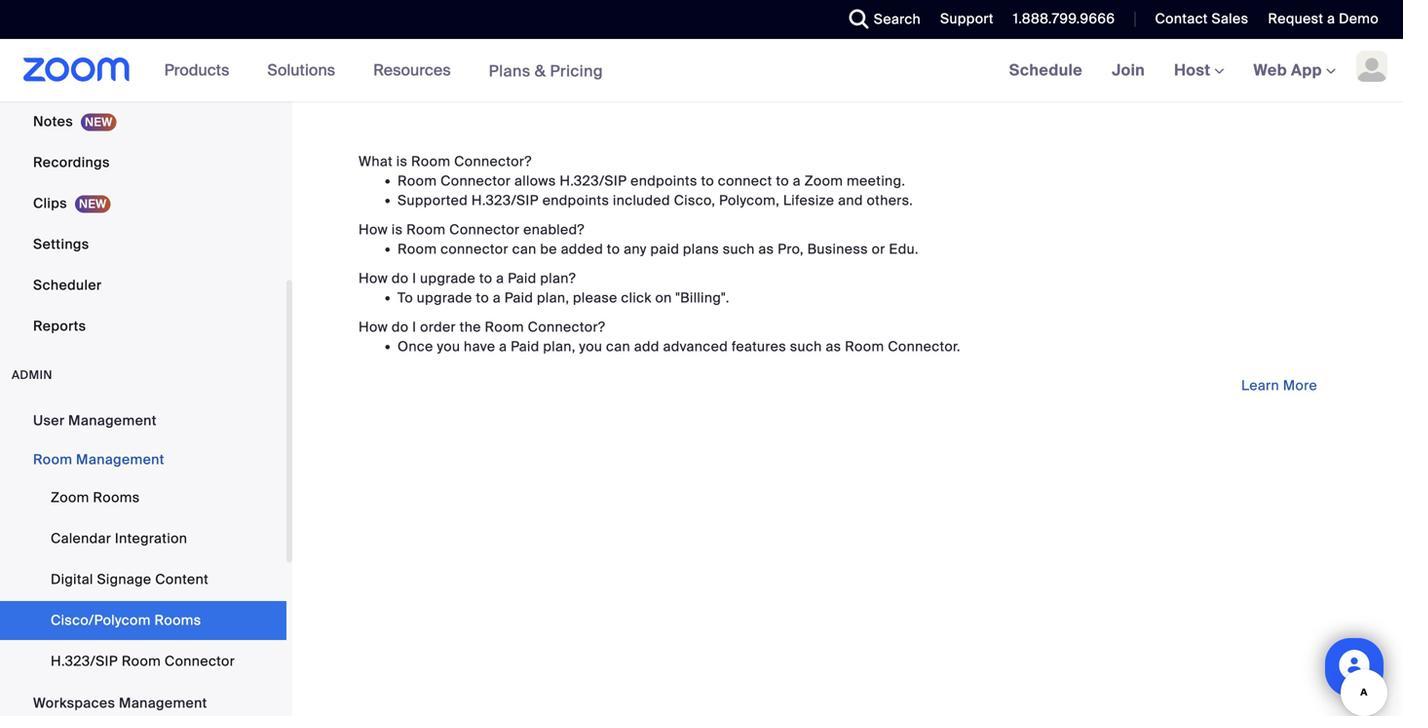 Task type: describe. For each thing, give the bounding box(es) containing it.
join
[[1112, 60, 1145, 80]]

lifesize
[[783, 191, 834, 209]]

scheduler
[[33, 276, 102, 294]]

or
[[872, 240, 885, 258]]

support
[[940, 10, 994, 28]]

add
[[634, 338, 659, 356]]

web
[[1253, 60, 1287, 80]]

as inside how is room connector enabled? room connector can be added to any paid plans such as pro, business or edu.
[[758, 240, 774, 258]]

to up the
[[476, 289, 489, 307]]

admin
[[12, 367, 52, 382]]

search button
[[835, 0, 926, 39]]

digital
[[51, 570, 93, 588]]

side navigation navigation
[[0, 0, 292, 716]]

business
[[807, 240, 868, 258]]

can inside how do i order the room connector? once you have a paid plan, you can add advanced features such as room connector.
[[606, 338, 630, 356]]

meeting.
[[847, 172, 905, 190]]

advanced
[[663, 338, 728, 356]]

settings
[[33, 235, 89, 253]]

1 vertical spatial upgrade
[[417, 289, 472, 307]]

2 horizontal spatial h.323/sip
[[560, 172, 627, 190]]

any
[[624, 240, 647, 258]]

host
[[1174, 60, 1215, 80]]

enabled?
[[523, 221, 584, 239]]

reports
[[33, 317, 86, 335]]

pro,
[[778, 240, 804, 258]]

signage
[[97, 570, 151, 588]]

can inside how is room connector enabled? room connector can be added to any paid plans such as pro, business or edu.
[[512, 240, 536, 258]]

a inside what is room connector? room connector allows h.323/sip endpoints to connect to a zoom meeting. supported h.323/sip endpoints included cisco, polycom, lifesize and others.
[[793, 172, 801, 190]]

what
[[359, 152, 393, 171]]

product information navigation
[[150, 39, 618, 103]]

added
[[561, 240, 603, 258]]

included
[[613, 191, 670, 209]]

room management
[[33, 451, 164, 469]]

learn
[[1241, 377, 1279, 395]]

products button
[[164, 39, 238, 101]]

be
[[540, 240, 557, 258]]

such inside how is room connector enabled? room connector can be added to any paid plans such as pro, business or edu.
[[723, 240, 755, 258]]

to up cisco,
[[701, 172, 714, 190]]

zoom rooms
[[51, 489, 140, 507]]

learn more
[[1241, 377, 1317, 395]]

"billing".
[[676, 289, 729, 307]]

content
[[155, 570, 209, 588]]

admin menu menu
[[0, 402, 286, 716]]

1 vertical spatial h.323/sip
[[471, 191, 539, 209]]

is for how
[[392, 221, 403, 239]]

paid
[[650, 240, 679, 258]]

web app
[[1253, 60, 1322, 80]]

zoom rooms link
[[0, 478, 286, 517]]

calendar integration
[[51, 530, 187, 548]]

demo
[[1339, 10, 1379, 28]]

edu.
[[889, 240, 919, 258]]

a down the connector
[[496, 269, 504, 287]]

room inside menu
[[122, 652, 161, 670]]

learn more link
[[1241, 377, 1317, 395]]

reports link
[[0, 307, 286, 346]]

connector.
[[888, 338, 961, 356]]

digital signage content link
[[0, 560, 286, 599]]

more
[[1283, 377, 1317, 395]]

on
[[655, 289, 672, 307]]

resources
[[373, 60, 451, 80]]

user management
[[33, 412, 157, 430]]

others.
[[867, 191, 913, 209]]

connector inside what is room connector? room connector allows h.323/sip endpoints to connect to a zoom meeting. supported h.323/sip endpoints included cisco, polycom, lifesize and others.
[[440, 172, 511, 190]]

recordings link
[[0, 143, 286, 182]]

rooms for cisco/polycom rooms
[[154, 611, 201, 629]]

how for how do i upgrade to a paid plan? to upgrade to a paid plan, please click on "billing".
[[359, 269, 388, 287]]

plan, inside how do i upgrade to a paid plan? to upgrade to a paid plan, please click on "billing".
[[537, 289, 569, 307]]

cisco,
[[674, 191, 715, 209]]

products
[[164, 60, 229, 80]]

personal menu menu
[[0, 0, 286, 348]]

i for upgrade
[[412, 269, 416, 287]]

plans
[[489, 61, 531, 81]]

connector? inside what is room connector? room connector allows h.323/sip endpoints to connect to a zoom meeting. supported h.323/sip endpoints included cisco, polycom, lifesize and others.
[[454, 152, 532, 171]]

do for order
[[392, 318, 409, 336]]

and
[[838, 191, 863, 209]]

have
[[464, 338, 495, 356]]

profile picture image
[[1356, 51, 1387, 82]]

calendar
[[51, 530, 111, 548]]

how do i upgrade to a paid plan? to upgrade to a paid plan, please click on "billing".
[[359, 269, 729, 307]]

0 vertical spatial upgrade
[[420, 269, 476, 287]]

plans
[[683, 240, 719, 258]]

&
[[535, 61, 546, 81]]

how for how do i order the room connector? once you have a paid plan, you can add advanced features such as room connector.
[[359, 318, 388, 336]]

a inside how do i order the room connector? once you have a paid plan, you can add advanced features such as room connector.
[[499, 338, 507, 356]]

workspaces
[[33, 694, 115, 712]]

notes link
[[0, 102, 286, 141]]

the
[[460, 318, 481, 336]]

click
[[621, 289, 652, 307]]

request a demo
[[1268, 10, 1379, 28]]

app
[[1291, 60, 1322, 80]]

cisco/polycom rooms
[[51, 611, 201, 629]]

cisco/polycom rooms link
[[0, 601, 286, 640]]

to up lifesize
[[776, 172, 789, 190]]

do for upgrade
[[392, 269, 409, 287]]

1 you from the left
[[437, 338, 460, 356]]

1 vertical spatial paid
[[504, 289, 533, 307]]

settings link
[[0, 225, 286, 264]]

i for order
[[412, 318, 416, 336]]

solutions button
[[267, 39, 344, 101]]

to
[[398, 289, 413, 307]]

search
[[874, 10, 921, 28]]

connector
[[440, 240, 508, 258]]

allows
[[514, 172, 556, 190]]



Task type: locate. For each thing, give the bounding box(es) containing it.
2 vertical spatial management
[[119, 694, 207, 712]]

schedule link
[[994, 39, 1097, 101]]

management up "zoom rooms" 'link'
[[76, 451, 164, 469]]

integration
[[115, 530, 187, 548]]

solutions
[[267, 60, 335, 80]]

management for room management
[[76, 451, 164, 469]]

1 horizontal spatial you
[[579, 338, 602, 356]]

is for what
[[396, 152, 408, 171]]

connector
[[440, 172, 511, 190], [449, 221, 520, 239], [165, 652, 235, 670]]

management
[[68, 412, 157, 430], [76, 451, 164, 469], [119, 694, 207, 712]]

h.323/sip
[[560, 172, 627, 190], [471, 191, 539, 209], [51, 652, 118, 670]]

endpoints up enabled?
[[542, 191, 609, 209]]

1 i from the top
[[412, 269, 416, 287]]

0 horizontal spatial endpoints
[[542, 191, 609, 209]]

banner containing products
[[0, 39, 1403, 103]]

0 vertical spatial how
[[359, 221, 388, 239]]

host button
[[1174, 60, 1224, 80]]

h.323/sip room connector link
[[0, 642, 286, 681]]

pricing
[[550, 61, 603, 81]]

how
[[359, 221, 388, 239], [359, 269, 388, 287], [359, 318, 388, 336]]

clips link
[[0, 184, 286, 223]]

0 vertical spatial as
[[758, 240, 774, 258]]

contact
[[1155, 10, 1208, 28]]

2 you from the left
[[579, 338, 602, 356]]

to down the connector
[[479, 269, 492, 287]]

how is room connector enabled? room connector can be added to any paid plans such as pro, business or edu.
[[359, 221, 919, 258]]

schedule
[[1009, 60, 1083, 80]]

connector up the connector
[[449, 221, 520, 239]]

paid
[[508, 269, 537, 287], [504, 289, 533, 307], [511, 338, 539, 356]]

0 vertical spatial plan,
[[537, 289, 569, 307]]

as left "pro,"
[[758, 240, 774, 258]]

connect
[[718, 172, 772, 190]]

0 vertical spatial i
[[412, 269, 416, 287]]

zoom
[[804, 172, 843, 190], [51, 489, 89, 507]]

1 vertical spatial can
[[606, 338, 630, 356]]

0 vertical spatial rooms
[[93, 489, 140, 507]]

you down order
[[437, 338, 460, 356]]

0 vertical spatial zoom
[[804, 172, 843, 190]]

h.323/sip inside 'room management' menu
[[51, 652, 118, 670]]

a
[[1327, 10, 1335, 28], [793, 172, 801, 190], [496, 269, 504, 287], [493, 289, 501, 307], [499, 338, 507, 356]]

1 vertical spatial zoom
[[51, 489, 89, 507]]

is inside how is room connector enabled? room connector can be added to any paid plans such as pro, business or edu.
[[392, 221, 403, 239]]

zoom up lifesize
[[804, 172, 843, 190]]

connector? inside how do i order the room connector? once you have a paid plan, you can add advanced features such as room connector.
[[528, 318, 605, 336]]

paid inside how do i order the room connector? once you have a paid plan, you can add advanced features such as room connector.
[[511, 338, 539, 356]]

2 i from the top
[[412, 318, 416, 336]]

digital signage content
[[51, 570, 209, 588]]

1 vertical spatial such
[[790, 338, 822, 356]]

supported
[[398, 191, 468, 209]]

1 horizontal spatial h.323/sip
[[471, 191, 539, 209]]

recordings
[[33, 153, 110, 171]]

0 horizontal spatial rooms
[[93, 489, 140, 507]]

what is room connector? room connector allows h.323/sip endpoints to connect to a zoom meeting. supported h.323/sip endpoints included cisco, polycom, lifesize and others.
[[359, 152, 913, 209]]

plans & pricing
[[489, 61, 603, 81]]

h.323/sip room connector
[[51, 652, 235, 670]]

h.323/sip up workspaces
[[51, 652, 118, 670]]

3 how from the top
[[359, 318, 388, 336]]

rooms inside cisco/polycom rooms link
[[154, 611, 201, 629]]

how inside how is room connector enabled? room connector can be added to any paid plans such as pro, business or edu.
[[359, 221, 388, 239]]

0 horizontal spatial can
[[512, 240, 536, 258]]

polycom,
[[719, 191, 780, 209]]

upgrade down the connector
[[420, 269, 476, 287]]

0 vertical spatial do
[[392, 269, 409, 287]]

2 vertical spatial h.323/sip
[[51, 652, 118, 670]]

1 vertical spatial endpoints
[[542, 191, 609, 209]]

connector up the supported
[[440, 172, 511, 190]]

1 do from the top
[[392, 269, 409, 287]]

1 vertical spatial how
[[359, 269, 388, 287]]

can left be on the left of the page
[[512, 240, 536, 258]]

1 vertical spatial management
[[76, 451, 164, 469]]

1 vertical spatial as
[[826, 338, 841, 356]]

support link
[[926, 0, 998, 39], [940, 10, 994, 28]]

management for workspaces management
[[119, 694, 207, 712]]

zoom inside what is room connector? room connector allows h.323/sip endpoints to connect to a zoom meeting. supported h.323/sip endpoints included cisco, polycom, lifesize and others.
[[804, 172, 843, 190]]

request
[[1268, 10, 1324, 28]]

0 horizontal spatial such
[[723, 240, 755, 258]]

0 vertical spatial can
[[512, 240, 536, 258]]

plan?
[[540, 269, 576, 287]]

is right what
[[396, 152, 408, 171]]

meetings navigation
[[994, 39, 1403, 103]]

2 vertical spatial paid
[[511, 338, 539, 356]]

0 vertical spatial is
[[396, 152, 408, 171]]

0 vertical spatial h.323/sip
[[560, 172, 627, 190]]

rooms for zoom rooms
[[93, 489, 140, 507]]

management up room management
[[68, 412, 157, 430]]

1 vertical spatial plan,
[[543, 338, 576, 356]]

user
[[33, 412, 65, 430]]

1 horizontal spatial zoom
[[804, 172, 843, 190]]

rooms inside "zoom rooms" 'link'
[[93, 489, 140, 507]]

management down h.323/sip room connector link
[[119, 694, 207, 712]]

join link
[[1097, 39, 1160, 101]]

a right have
[[499, 338, 507, 356]]

1 horizontal spatial can
[[606, 338, 630, 356]]

as
[[758, 240, 774, 258], [826, 338, 841, 356]]

can left add
[[606, 338, 630, 356]]

how inside how do i order the room connector? once you have a paid plan, you can add advanced features such as room connector.
[[359, 318, 388, 336]]

cisco/polycom
[[51, 611, 151, 629]]

connector inside how is room connector enabled? room connector can be added to any paid plans such as pro, business or edu.
[[449, 221, 520, 239]]

to left any
[[607, 240, 620, 258]]

a left the demo
[[1327, 10, 1335, 28]]

0 horizontal spatial you
[[437, 338, 460, 356]]

room management menu
[[0, 478, 286, 683]]

h.323/sip up included
[[560, 172, 627, 190]]

zoom up calendar
[[51, 489, 89, 507]]

such right "features"
[[790, 338, 822, 356]]

you down please at the left top of the page
[[579, 338, 602, 356]]

plan, inside how do i order the room connector? once you have a paid plan, you can add advanced features such as room connector.
[[543, 338, 576, 356]]

connector? down please at the left top of the page
[[528, 318, 605, 336]]

banner
[[0, 39, 1403, 103]]

web app button
[[1253, 60, 1336, 80]]

0 vertical spatial endpoints
[[631, 172, 697, 190]]

rooms
[[93, 489, 140, 507], [154, 611, 201, 629]]

how for how is room connector enabled? room connector can be added to any paid plans such as pro, business or edu.
[[359, 221, 388, 239]]

to
[[701, 172, 714, 190], [776, 172, 789, 190], [607, 240, 620, 258], [479, 269, 492, 287], [476, 289, 489, 307]]

such inside how do i order the room connector? once you have a paid plan, you can add advanced features such as room connector.
[[790, 338, 822, 356]]

0 horizontal spatial as
[[758, 240, 774, 258]]

1 vertical spatial connector
[[449, 221, 520, 239]]

1 vertical spatial do
[[392, 318, 409, 336]]

how do i order the room connector? once you have a paid plan, you can add advanced features such as room connector.
[[359, 318, 961, 356]]

1 horizontal spatial such
[[790, 338, 822, 356]]

connector inside h.323/sip room connector link
[[165, 652, 235, 670]]

1 horizontal spatial rooms
[[154, 611, 201, 629]]

room
[[411, 152, 450, 171], [398, 172, 437, 190], [406, 221, 446, 239], [398, 240, 437, 258], [485, 318, 524, 336], [845, 338, 884, 356], [33, 451, 72, 469], [122, 652, 161, 670]]

i
[[412, 269, 416, 287], [412, 318, 416, 336]]

a up have
[[493, 289, 501, 307]]

to inside how is room connector enabled? room connector can be added to any paid plans such as pro, business or edu.
[[607, 240, 620, 258]]

a up lifesize
[[793, 172, 801, 190]]

workspaces management
[[33, 694, 207, 712]]

i inside how do i order the room connector? once you have a paid plan, you can add advanced features such as room connector.
[[412, 318, 416, 336]]

zoom inside 'link'
[[51, 489, 89, 507]]

i inside how do i upgrade to a paid plan? to upgrade to a paid plan, please click on "billing".
[[412, 269, 416, 287]]

features
[[732, 338, 786, 356]]

do inside how do i upgrade to a paid plan? to upgrade to a paid plan, please click on "billing".
[[392, 269, 409, 287]]

connector?
[[454, 152, 532, 171], [528, 318, 605, 336]]

endpoints
[[631, 172, 697, 190], [542, 191, 609, 209]]

1 vertical spatial i
[[412, 318, 416, 336]]

how inside how do i upgrade to a paid plan? to upgrade to a paid plan, please click on "billing".
[[359, 269, 388, 287]]

plan, down the plan?
[[537, 289, 569, 307]]

i up the to at the top of page
[[412, 269, 416, 287]]

2 do from the top
[[392, 318, 409, 336]]

0 vertical spatial such
[[723, 240, 755, 258]]

contact sales link
[[1140, 0, 1253, 39], [1155, 10, 1248, 28]]

connector down cisco/polycom rooms link
[[165, 652, 235, 670]]

h.323/sip down allows
[[471, 191, 539, 209]]

2 vertical spatial how
[[359, 318, 388, 336]]

you
[[437, 338, 460, 356], [579, 338, 602, 356]]

clips
[[33, 194, 67, 212]]

do up the to at the top of page
[[392, 269, 409, 287]]

do up once
[[392, 318, 409, 336]]

such right the plans
[[723, 240, 755, 258]]

zoom logo image
[[23, 57, 130, 82]]

plan, down how do i upgrade to a paid plan? to upgrade to a paid plan, please click on "billing".
[[543, 338, 576, 356]]

1 vertical spatial rooms
[[154, 611, 201, 629]]

management for user management
[[68, 412, 157, 430]]

1 horizontal spatial endpoints
[[631, 172, 697, 190]]

0 vertical spatial management
[[68, 412, 157, 430]]

is inside what is room connector? room connector allows h.323/sip endpoints to connect to a zoom meeting. supported h.323/sip endpoints included cisco, polycom, lifesize and others.
[[396, 152, 408, 171]]

1 how from the top
[[359, 221, 388, 239]]

endpoints up included
[[631, 172, 697, 190]]

i up once
[[412, 318, 416, 336]]

0 vertical spatial paid
[[508, 269, 537, 287]]

0 vertical spatial connector?
[[454, 152, 532, 171]]

once
[[398, 338, 433, 356]]

rooms down content
[[154, 611, 201, 629]]

resources button
[[373, 39, 460, 101]]

as inside how do i order the room connector? once you have a paid plan, you can add advanced features such as room connector.
[[826, 338, 841, 356]]

calendar integration link
[[0, 519, 286, 558]]

1 horizontal spatial as
[[826, 338, 841, 356]]

notes
[[33, 113, 73, 131]]

0 horizontal spatial h.323/sip
[[51, 652, 118, 670]]

please
[[573, 289, 617, 307]]

0 horizontal spatial zoom
[[51, 489, 89, 507]]

2 vertical spatial connector
[[165, 652, 235, 670]]

contact sales
[[1155, 10, 1248, 28]]

1.888.799.9666
[[1013, 10, 1115, 28]]

sales
[[1212, 10, 1248, 28]]

is
[[396, 152, 408, 171], [392, 221, 403, 239]]

1 vertical spatial is
[[392, 221, 403, 239]]

upgrade up order
[[417, 289, 472, 307]]

rooms up calendar integration
[[93, 489, 140, 507]]

scheduler link
[[0, 266, 286, 305]]

1.888.799.9666 button
[[998, 0, 1120, 39], [1013, 10, 1115, 28]]

0 vertical spatial connector
[[440, 172, 511, 190]]

upgrade
[[420, 269, 476, 287], [417, 289, 472, 307]]

do inside how do i order the room connector? once you have a paid plan, you can add advanced features such as room connector.
[[392, 318, 409, 336]]

2 how from the top
[[359, 269, 388, 287]]

plans & pricing link
[[489, 61, 603, 81], [489, 61, 603, 81]]

as right "features"
[[826, 338, 841, 356]]

order
[[420, 318, 456, 336]]

connector? up allows
[[454, 152, 532, 171]]

is down the supported
[[392, 221, 403, 239]]

1 vertical spatial connector?
[[528, 318, 605, 336]]



Task type: vqa. For each thing, say whether or not it's contained in the screenshot.
second window new Image from the right
no



